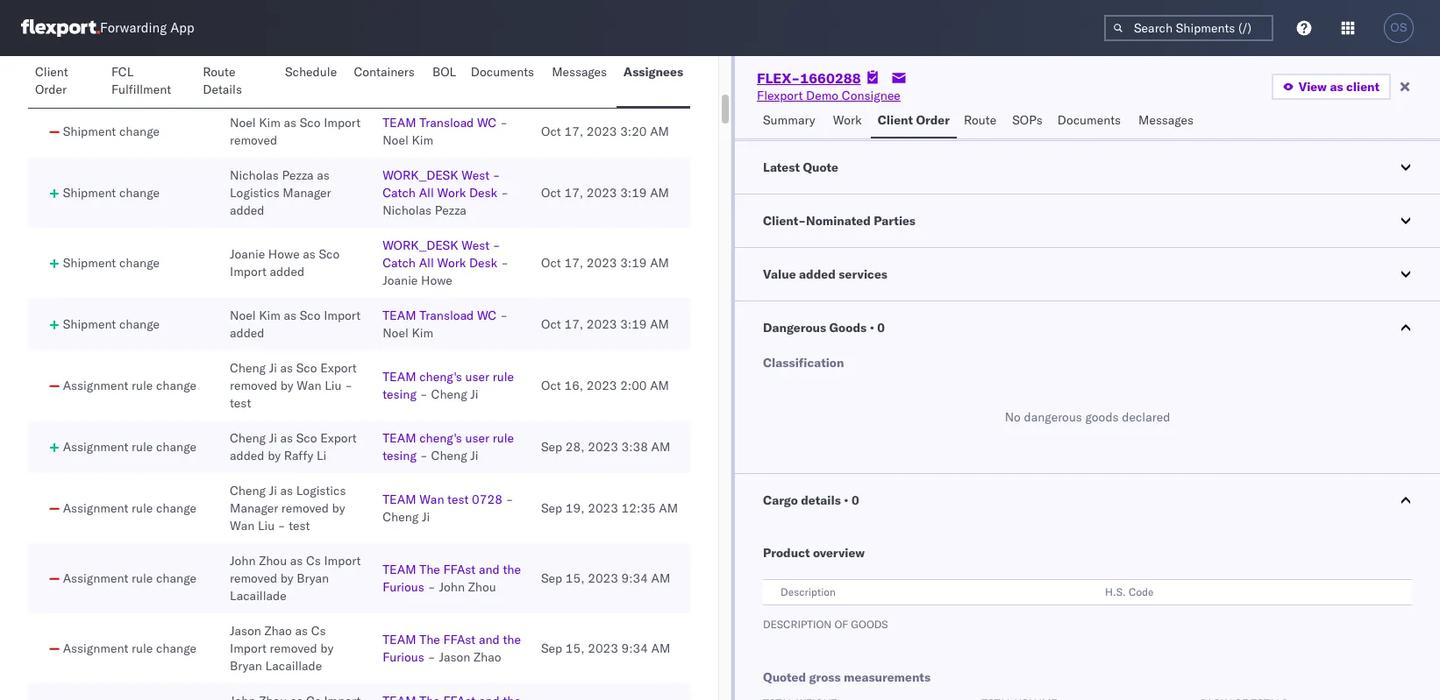 Task type: locate. For each thing, give the bounding box(es) containing it.
1 horizontal spatial goods
[[1086, 410, 1119, 425]]

removed down john zhou as cs import removed by bryan lacaillade
[[270, 641, 317, 657]]

client order button down consignee at the top right
[[871, 104, 957, 139]]

3 assignment rule change from the top
[[63, 501, 196, 517]]

the
[[503, 562, 521, 578], [503, 632, 521, 648]]

by for cheng ji as sco export removed by wan liu - test
[[280, 378, 294, 394]]

removed up nicholas pezza as logistics manager added
[[230, 132, 277, 148]]

goods right of
[[851, 618, 888, 632]]

removed inside joanie howe as sco import removed
[[270, 71, 317, 87]]

0 vertical spatial sep 15, 2023 9:34 am
[[541, 571, 671, 587]]

order down the flexport. image
[[35, 82, 67, 97]]

sco up raffy
[[296, 431, 317, 447]]

cs inside jason zhao as cs import removed by bryan lacaillade
[[311, 624, 326, 639]]

1 west from the top
[[462, 45, 490, 61]]

forwarding app link
[[21, 19, 194, 37]]

manager inside nicholas pezza as logistics manager added
[[283, 185, 331, 201]]

1 17, from the top
[[564, 62, 583, 78]]

added inside joanie howe as sco import added
[[270, 264, 305, 280]]

2 and from the top
[[479, 632, 500, 648]]

0 vertical spatial order
[[35, 82, 67, 97]]

7 team from the top
[[383, 632, 416, 648]]

ffast
[[443, 562, 476, 578], [443, 632, 476, 648]]

3 shipment change from the top
[[63, 185, 160, 201]]

1 vertical spatial manager
[[230, 501, 278, 517]]

1 the from the top
[[503, 562, 521, 578]]

test up cheng ji as sco export added by raffy li at the bottom left of page
[[230, 396, 251, 411]]

documents
[[471, 64, 534, 80], [1058, 112, 1121, 128]]

0 vertical spatial liu
[[325, 378, 342, 394]]

route inside route details
[[203, 64, 236, 80]]

as right view
[[1330, 79, 1343, 95]]

logistics
[[230, 185, 280, 201], [296, 483, 346, 499]]

1 vertical spatial wan
[[419, 492, 444, 508]]

5 assignment from the top
[[63, 641, 128, 657]]

work_desk up - nicholas pezza
[[383, 168, 458, 183]]

ffast up - jason zhao
[[443, 632, 476, 648]]

0 vertical spatial wc
[[477, 115, 497, 131]]

am for cheng ji as sco export added by raffy li
[[651, 439, 671, 455]]

wc for oct 17, 2023 3:19 am
[[477, 308, 497, 324]]

zhou down cheng ji as logistics manager removed by wan liu - test
[[259, 554, 287, 569]]

test left 0728
[[447, 492, 469, 508]]

• right goods on the right top of page
[[870, 320, 874, 336]]

import for noel kim as sco import added
[[324, 308, 361, 324]]

oct 17, 2023 3:20 am
[[541, 62, 669, 78], [541, 124, 669, 139]]

lacaillade
[[230, 589, 287, 604], [265, 659, 322, 675]]

- john zhou
[[428, 580, 496, 596]]

2 oct 17, 2023 3:19 am from the top
[[541, 255, 669, 271]]

manager for ji
[[230, 501, 278, 517]]

1 3:20 from the top
[[620, 62, 647, 78]]

export inside the cheng ji as sco export removed by wan liu - test
[[320, 361, 357, 376]]

2 desk from the top
[[469, 185, 498, 201]]

cheng's user rule tesing for oct 16, 2023 2:00 am
[[383, 369, 514, 403]]

goods left the declared
[[1086, 410, 1119, 425]]

goods
[[1086, 410, 1119, 425], [851, 618, 888, 632]]

bryan
[[297, 571, 329, 587], [230, 659, 262, 675]]

2 sep from the top
[[541, 501, 562, 517]]

west - catch all work desk for joanie howe as sco import removed
[[383, 45, 500, 78]]

desk for joanie howe as sco import added
[[469, 255, 498, 271]]

2 export from the top
[[320, 431, 357, 447]]

- cheng ji for oct 16, 2023 2:00 am
[[420, 387, 479, 403]]

export
[[320, 361, 357, 376], [320, 431, 357, 447]]

ffast up - john zhou
[[443, 562, 476, 578]]

ji inside cheng ji as sco export added by raffy li
[[269, 431, 277, 447]]

removed inside john zhou as cs import removed by bryan lacaillade
[[230, 571, 277, 587]]

oct for noel kim as sco import removed
[[541, 124, 561, 139]]

sco left containers
[[319, 54, 340, 69]]

catch for joanie howe as sco import removed
[[383, 62, 416, 78]]

by down cheng ji as logistics manager removed by wan liu - test
[[280, 571, 294, 587]]

1 vertical spatial liu
[[258, 518, 275, 534]]

cheng's user rule tesing
[[383, 369, 514, 403], [383, 431, 514, 464]]

2 wc from the top
[[477, 308, 497, 324]]

1 horizontal spatial client order
[[878, 112, 950, 128]]

2 ffast from the top
[[443, 632, 476, 648]]

as down nicholas pezza as logistics manager added
[[303, 246, 316, 262]]

removed for cheng ji as logistics manager removed by wan liu - test
[[281, 501, 329, 517]]

1 15, from the top
[[566, 571, 585, 587]]

sep 28, 2023 3:38 am
[[541, 439, 671, 455]]

0 vertical spatial the ffast and the furious
[[383, 562, 521, 596]]

kim inside noel kim as sco import removed
[[259, 115, 281, 131]]

3 assignment from the top
[[63, 501, 128, 517]]

1 vertical spatial jason
[[439, 650, 471, 666]]

as inside cheng ji as logistics manager removed by wan liu - test
[[280, 483, 293, 499]]

assignment for cheng ji as logistics manager removed by wan liu - test
[[63, 501, 128, 517]]

1 vertical spatial lacaillade
[[265, 659, 322, 675]]

app
[[170, 20, 194, 36]]

transload for noel kim as sco import removed
[[419, 115, 474, 131]]

1 horizontal spatial test
[[289, 518, 310, 534]]

client for the right client order button
[[878, 112, 913, 128]]

order for the right client order button
[[916, 112, 950, 128]]

as inside joanie howe as sco import added
[[303, 246, 316, 262]]

zhao down john zhou as cs import removed by bryan lacaillade
[[264, 624, 292, 639]]

pezza inside nicholas pezza as logistics manager added
[[282, 168, 314, 183]]

0 vertical spatial export
[[320, 361, 357, 376]]

2 the from the top
[[419, 632, 440, 648]]

change
[[119, 62, 160, 78], [119, 124, 160, 139], [119, 185, 160, 201], [119, 255, 160, 271], [119, 317, 160, 332], [156, 378, 196, 394], [156, 439, 196, 455], [156, 501, 196, 517], [156, 571, 196, 587], [156, 641, 196, 657]]

import for joanie howe as sco import removed
[[230, 71, 267, 87]]

am for jason zhao as cs import removed by bryan lacaillade
[[651, 641, 671, 657]]

5 assignment rule change from the top
[[63, 641, 196, 657]]

as for cheng ji as logistics manager removed by wan liu - test
[[280, 483, 293, 499]]

1 oct 17, 2023 3:19 am from the top
[[541, 185, 669, 201]]

1 assignment rule change from the top
[[63, 378, 196, 394]]

logistics for removed
[[296, 483, 346, 499]]

description for description of goods
[[763, 618, 832, 632]]

the ffast and the furious
[[383, 562, 521, 596], [383, 632, 521, 666]]

0 right goods on the right top of page
[[878, 320, 885, 336]]

sco for cheng ji as sco export added by raffy li
[[296, 431, 317, 447]]

2 - joanie howe from the top
[[383, 255, 509, 289]]

logistics inside cheng ji as logistics manager removed by wan liu - test
[[296, 483, 346, 499]]

bol button
[[426, 56, 464, 108]]

ffast for jason
[[443, 632, 476, 648]]

jason down john zhou as cs import removed by bryan lacaillade
[[230, 624, 261, 639]]

1 oct 17, 2023 3:20 am from the top
[[541, 62, 669, 78]]

cs down cheng ji as logistics manager removed by wan liu - test
[[306, 554, 321, 569]]

1 vertical spatial transload
[[419, 308, 474, 324]]

2 oct 17, 2023 3:20 am from the top
[[541, 124, 669, 139]]

furious
[[383, 580, 424, 596], [383, 650, 424, 666]]

forwarding app
[[100, 20, 194, 36]]

cs inside john zhou as cs import removed by bryan lacaillade
[[306, 554, 321, 569]]

bryan inside jason zhao as cs import removed by bryan lacaillade
[[230, 659, 262, 675]]

1 ffast from the top
[[443, 562, 476, 578]]

team transload wc - noel kim
[[383, 115, 508, 148], [383, 308, 508, 341]]

value
[[763, 267, 796, 282]]

2 vertical spatial catch
[[383, 255, 416, 271]]

as down raffy
[[280, 483, 293, 499]]

1 horizontal spatial nicholas
[[383, 203, 432, 218]]

furious left - john zhou
[[383, 580, 424, 596]]

as up noel kim as sco import removed
[[303, 54, 316, 69]]

as for joanie howe as sco import added
[[303, 246, 316, 262]]

1 horizontal spatial liu
[[325, 378, 342, 394]]

1 furious from the top
[[383, 580, 424, 596]]

route left sops
[[964, 112, 997, 128]]

1 vertical spatial ffast
[[443, 632, 476, 648]]

removed inside the cheng ji as sco export removed by wan liu - test
[[230, 378, 277, 394]]

2 9:34 from the top
[[622, 641, 648, 657]]

jason down - john zhou
[[439, 650, 471, 666]]

summary
[[763, 112, 815, 128]]

by up cheng ji as sco export added by raffy li at the bottom left of page
[[280, 378, 294, 394]]

howe down nicholas pezza as logistics manager added
[[268, 246, 300, 262]]

0 horizontal spatial pezza
[[282, 168, 314, 183]]

1 export from the top
[[320, 361, 357, 376]]

as inside noel kim as sco import added
[[284, 308, 297, 324]]

flex-
[[757, 69, 800, 87]]

rule for cheng ji as sco export added by raffy li
[[132, 439, 153, 455]]

0 horizontal spatial john
[[230, 554, 256, 569]]

0 horizontal spatial client order button
[[28, 56, 104, 108]]

2023 for noel kim as sco import removed
[[587, 124, 617, 139]]

1 vertical spatial client
[[878, 112, 913, 128]]

• for goods
[[870, 320, 874, 336]]

1 vertical spatial and
[[479, 632, 500, 648]]

parties
[[874, 213, 916, 229]]

1 vertical spatial test
[[447, 492, 469, 508]]

2 oct from the top
[[541, 124, 561, 139]]

west
[[462, 45, 490, 61], [462, 168, 490, 183], [462, 238, 490, 254]]

rule for john zhou as cs import removed by bryan lacaillade
[[132, 571, 153, 587]]

1 sep 15, 2023 9:34 am from the top
[[541, 571, 671, 587]]

3:19
[[620, 185, 647, 201], [620, 255, 647, 271], [620, 317, 647, 332]]

zhou
[[259, 554, 287, 569], [468, 580, 496, 596]]

zhao down - john zhou
[[474, 650, 501, 666]]

import inside noel kim as sco import added
[[324, 308, 361, 324]]

1 vertical spatial bryan
[[230, 659, 262, 675]]

1 assignment from the top
[[63, 378, 128, 394]]

1 vertical spatial cs
[[311, 624, 326, 639]]

by left raffy
[[268, 448, 281, 464]]

1 desk from the top
[[469, 62, 498, 78]]

sep for - cheng ji
[[541, 439, 562, 455]]

0 vertical spatial 0
[[878, 320, 885, 336]]

liu up li
[[325, 378, 342, 394]]

4 sep from the top
[[541, 641, 562, 657]]

am
[[650, 62, 669, 78], [650, 124, 669, 139], [650, 185, 669, 201], [650, 255, 669, 271], [650, 317, 669, 332], [650, 378, 669, 394], [651, 439, 671, 455], [659, 501, 678, 517], [651, 571, 671, 587], [651, 641, 671, 657]]

west - catch all work desk for nicholas pezza as logistics manager added
[[383, 168, 500, 201]]

15,
[[566, 571, 585, 587], [566, 641, 585, 657]]

1 vertical spatial cheng's user rule tesing
[[383, 431, 514, 464]]

- joanie howe for oct 17, 2023 3:19 am
[[383, 255, 509, 289]]

3 shipment from the top
[[63, 185, 116, 201]]

import inside jason zhao as cs import removed by bryan lacaillade
[[230, 641, 267, 657]]

the for - john zhou
[[419, 562, 440, 578]]

1 horizontal spatial client
[[878, 112, 913, 128]]

jason
[[230, 624, 261, 639], [439, 650, 471, 666]]

documents button up latest quote "button"
[[1051, 104, 1132, 139]]

2 horizontal spatial wan
[[419, 492, 444, 508]]

tesing
[[383, 387, 417, 403], [383, 448, 417, 464]]

shipment change for noel kim as sco import removed
[[63, 124, 160, 139]]

0 vertical spatial •
[[870, 320, 874, 336]]

4 assignment rule change from the top
[[63, 571, 196, 587]]

- inside the cheng ji as sco export removed by wan liu - test
[[345, 378, 353, 394]]

as inside jason zhao as cs import removed by bryan lacaillade
[[295, 624, 308, 639]]

1 horizontal spatial pezza
[[435, 203, 466, 218]]

sco inside cheng ji as sco export added by raffy li
[[296, 431, 317, 447]]

noel inside noel kim as sco import added
[[230, 308, 256, 324]]

by down cheng ji as sco export added by raffy li at the bottom left of page
[[332, 501, 345, 517]]

3 all from the top
[[419, 255, 434, 271]]

4 oct from the top
[[541, 255, 561, 271]]

0 vertical spatial goods
[[1086, 410, 1119, 425]]

1 horizontal spatial order
[[916, 112, 950, 128]]

0 vertical spatial catch
[[383, 62, 416, 78]]

logistics for added
[[230, 185, 280, 201]]

1 horizontal spatial bryan
[[297, 571, 329, 587]]

client order button down the flexport. image
[[28, 56, 104, 108]]

cheng's for cheng ji as sco export added by raffy li
[[419, 431, 462, 447]]

as inside nicholas pezza as logistics manager added
[[317, 168, 330, 183]]

2 vertical spatial desk
[[469, 255, 498, 271]]

1 vertical spatial desk
[[469, 185, 498, 201]]

2 team transload wc - noel kim from the top
[[383, 308, 508, 341]]

test inside the cheng ji as sco export removed by wan liu - test
[[230, 396, 251, 411]]

west - catch all work desk
[[383, 45, 500, 78], [383, 168, 500, 201], [383, 238, 500, 271]]

client for left client order button
[[35, 64, 68, 80]]

nicholas
[[230, 168, 279, 183], [383, 203, 432, 218]]

assignment for jason zhao as cs import removed by bryan lacaillade
[[63, 641, 128, 657]]

sco down joanie howe as sco import added
[[300, 308, 321, 324]]

1 vertical spatial cheng's
[[419, 431, 462, 447]]

2 cheng's user rule tesing from the top
[[383, 431, 514, 464]]

sco inside noel kim as sco import added
[[300, 308, 321, 324]]

added left raffy
[[230, 448, 265, 464]]

john up - jason zhao
[[439, 580, 465, 596]]

and up - jason zhao
[[479, 632, 500, 648]]

sep 15, 2023 9:34 am for - john zhou
[[541, 571, 671, 587]]

import down cheng ji as logistics manager removed by wan liu - test
[[324, 554, 361, 569]]

client order for the right client order button
[[878, 112, 950, 128]]

sep for - jason zhao
[[541, 641, 562, 657]]

classification
[[763, 355, 844, 371]]

john inside john zhou as cs import removed by bryan lacaillade
[[230, 554, 256, 569]]

assignment rule change for john zhou as cs import removed by bryan lacaillade
[[63, 571, 196, 587]]

as down john zhou as cs import removed by bryan lacaillade
[[295, 624, 308, 639]]

shipment change for joanie howe as sco import added
[[63, 255, 160, 271]]

bryan inside john zhou as cs import removed by bryan lacaillade
[[297, 571, 329, 587]]

removed up cheng ji as sco export added by raffy li at the bottom left of page
[[230, 378, 277, 394]]

4 shipment change from the top
[[63, 255, 160, 271]]

1 vertical spatial john
[[439, 580, 465, 596]]

2 assignment from the top
[[63, 439, 128, 455]]

liu up john zhou as cs import removed by bryan lacaillade
[[258, 518, 275, 534]]

1 west - catch all work desk from the top
[[383, 45, 500, 78]]

1 oct from the top
[[541, 62, 561, 78]]

2 catch from the top
[[383, 185, 416, 201]]

lacaillade inside jason zhao as cs import removed by bryan lacaillade
[[265, 659, 322, 675]]

services
[[839, 267, 888, 282]]

1 user from the top
[[465, 369, 490, 385]]

zhou up - jason zhao
[[468, 580, 496, 596]]

import for joanie howe as sco import added
[[230, 264, 267, 280]]

0 horizontal spatial test
[[230, 396, 251, 411]]

15, for john zhou
[[566, 571, 585, 587]]

2 shipment change from the top
[[63, 124, 160, 139]]

1 catch from the top
[[383, 62, 416, 78]]

import down john zhou as cs import removed by bryan lacaillade
[[230, 641, 267, 657]]

import down the schedule button
[[324, 115, 361, 131]]

2 3:20 from the top
[[620, 124, 647, 139]]

import down joanie howe as sco import added
[[324, 308, 361, 324]]

rule for jason zhao as cs import removed by bryan lacaillade
[[132, 641, 153, 657]]

oct 17, 2023 3:19 am for - nicholas pezza
[[541, 185, 669, 201]]

shipment
[[63, 62, 116, 78], [63, 124, 116, 139], [63, 185, 116, 201], [63, 255, 116, 271], [63, 317, 116, 332]]

1 vertical spatial work_desk
[[383, 168, 458, 183]]

6 team from the top
[[383, 562, 416, 578]]

client down consignee at the top right
[[878, 112, 913, 128]]

0 vertical spatial west
[[462, 45, 490, 61]]

documents up latest quote "button"
[[1058, 112, 1121, 128]]

1 vertical spatial oct 17, 2023 3:20 am
[[541, 124, 669, 139]]

0 vertical spatial manager
[[283, 185, 331, 201]]

2 cheng's from the top
[[419, 431, 462, 447]]

all
[[419, 62, 434, 78], [419, 185, 434, 201], [419, 255, 434, 271]]

3 catch from the top
[[383, 255, 416, 271]]

1 vertical spatial 3:19
[[620, 255, 647, 271]]

1 horizontal spatial manager
[[283, 185, 331, 201]]

cs down john zhou as cs import removed by bryan lacaillade
[[311, 624, 326, 639]]

1 vertical spatial •
[[844, 493, 849, 509]]

0 vertical spatial logistics
[[230, 185, 280, 201]]

work_desk down - nicholas pezza
[[383, 238, 458, 254]]

1 and from the top
[[479, 562, 500, 578]]

3 west from the top
[[462, 238, 490, 254]]

client order down the flexport. image
[[35, 64, 68, 97]]

removed inside cheng ji as logistics manager removed by wan liu - test
[[281, 501, 329, 517]]

3 work_desk from the top
[[383, 238, 458, 254]]

removed
[[270, 71, 317, 87], [230, 132, 277, 148], [230, 378, 277, 394], [281, 501, 329, 517], [230, 571, 277, 587], [270, 641, 317, 657]]

0 vertical spatial and
[[479, 562, 500, 578]]

0 vertical spatial cs
[[306, 554, 321, 569]]

17, for joanie howe as sco import removed
[[564, 62, 583, 78]]

1 vertical spatial the
[[503, 632, 521, 648]]

as down joanie howe as sco import added
[[284, 308, 297, 324]]

user for oct
[[465, 369, 490, 385]]

1 the ffast and the furious from the top
[[383, 562, 521, 596]]

test inside team wan test 0728 - cheng ji
[[447, 492, 469, 508]]

sco inside joanie howe as sco import added
[[319, 246, 340, 262]]

0 horizontal spatial manager
[[230, 501, 278, 517]]

1 vertical spatial pezza
[[435, 203, 466, 218]]

as inside noel kim as sco import removed
[[284, 115, 297, 131]]

2 17, from the top
[[564, 124, 583, 139]]

removed up noel kim as sco import removed
[[270, 71, 317, 87]]

as down noel kim as sco import removed
[[317, 168, 330, 183]]

1 transload from the top
[[419, 115, 474, 131]]

furious left - jason zhao
[[383, 650, 424, 666]]

order left route "button"
[[916, 112, 950, 128]]

cheng inside cheng ji as sco export added by raffy li
[[230, 431, 266, 447]]

logistics down noel kim as sco import removed
[[230, 185, 280, 201]]

9:34 for jason zhao
[[622, 641, 648, 657]]

wc for oct 17, 2023 3:20 am
[[477, 115, 497, 131]]

description up "description of goods"
[[781, 586, 836, 599]]

0 vertical spatial 9:34
[[622, 571, 648, 587]]

1 tesing from the top
[[383, 387, 417, 403]]

removed up jason zhao as cs import removed by bryan lacaillade
[[230, 571, 277, 587]]

west for joanie howe as sco import added
[[462, 238, 490, 254]]

1 horizontal spatial john
[[439, 580, 465, 596]]

1 the from the top
[[419, 562, 440, 578]]

• right details
[[844, 493, 849, 509]]

2 work_desk from the top
[[383, 168, 458, 183]]

added inside cheng ji as sco export added by raffy li
[[230, 448, 265, 464]]

2 the ffast and the furious from the top
[[383, 632, 521, 666]]

added up the cheng ji as sco export removed by wan liu - test
[[230, 325, 265, 341]]

as inside the cheng ji as sco export removed by wan liu - test
[[280, 361, 293, 376]]

1 horizontal spatial route
[[964, 112, 997, 128]]

0 horizontal spatial client order
[[35, 64, 68, 97]]

view
[[1299, 79, 1327, 95]]

route for route
[[964, 112, 997, 128]]

as down the schedule button
[[284, 115, 297, 131]]

0 vertical spatial lacaillade
[[230, 589, 287, 604]]

3 desk from the top
[[469, 255, 498, 271]]

as for nicholas pezza as logistics manager added
[[317, 168, 330, 183]]

user for sep
[[465, 431, 490, 447]]

0 vertical spatial wan
[[297, 378, 322, 394]]

1 - joanie howe from the top
[[383, 62, 509, 96]]

test inside cheng ji as logistics manager removed by wan liu - test
[[289, 518, 310, 534]]

sco down the schedule button
[[300, 115, 321, 131]]

am for noel kim as sco import added
[[650, 317, 669, 332]]

1 9:34 from the top
[[622, 571, 648, 587]]

0 horizontal spatial 0
[[852, 493, 859, 509]]

manager down noel kim as sco import removed
[[283, 185, 331, 201]]

28,
[[566, 439, 585, 455]]

2023
[[587, 62, 617, 78], [587, 124, 617, 139], [587, 185, 617, 201], [587, 255, 617, 271], [587, 317, 617, 332], [587, 378, 617, 394], [588, 439, 618, 455], [588, 501, 618, 517], [588, 571, 618, 587], [588, 641, 618, 657]]

sco for joanie howe as sco import added
[[319, 246, 340, 262]]

1 vertical spatial 15,
[[566, 641, 585, 657]]

as down noel kim as sco import added
[[280, 361, 293, 376]]

added up joanie howe as sco import added
[[230, 203, 265, 218]]

5 shipment change from the top
[[63, 317, 160, 332]]

containers button
[[347, 56, 426, 108]]

added right value
[[799, 267, 836, 282]]

1 vertical spatial messages
[[1139, 112, 1194, 128]]

the up - jason zhao
[[419, 632, 440, 648]]

john down cheng ji as logistics manager removed by wan liu - test
[[230, 554, 256, 569]]

1 - cheng ji from the top
[[420, 387, 479, 403]]

lacaillade inside john zhou as cs import removed by bryan lacaillade
[[230, 589, 287, 604]]

2 west from the top
[[462, 168, 490, 183]]

1 horizontal spatial documents
[[1058, 112, 1121, 128]]

manager down cheng ji as sco export added by raffy li at the bottom left of page
[[230, 501, 278, 517]]

0 vertical spatial user
[[465, 369, 490, 385]]

1 shipment change from the top
[[63, 62, 160, 78]]

2 shipment from the top
[[63, 124, 116, 139]]

17,
[[564, 62, 583, 78], [564, 124, 583, 139], [564, 185, 583, 201], [564, 255, 583, 271], [564, 317, 583, 332]]

removed inside jason zhao as cs import removed by bryan lacaillade
[[270, 641, 317, 657]]

all for nicholas pezza as logistics manager added
[[419, 185, 434, 201]]

removed down raffy
[[281, 501, 329, 517]]

by inside the cheng ji as sco export removed by wan liu - test
[[280, 378, 294, 394]]

wan inside the cheng ji as sco export removed by wan liu - test
[[297, 378, 322, 394]]

1 vertical spatial nicholas
[[383, 203, 432, 218]]

3 oct 17, 2023 3:19 am from the top
[[541, 317, 669, 332]]

4 17, from the top
[[564, 255, 583, 271]]

5 17, from the top
[[564, 317, 583, 332]]

9:34
[[622, 571, 648, 587], [622, 641, 648, 657]]

0 vertical spatial - joanie howe
[[383, 62, 509, 96]]

work_desk for joanie howe as sco import removed
[[383, 45, 458, 61]]

0 vertical spatial the
[[503, 562, 521, 578]]

cheng inside the cheng ji as sco export removed by wan liu - test
[[230, 361, 266, 376]]

flex-1660288
[[757, 69, 861, 87]]

import inside joanie howe as sco import added
[[230, 264, 267, 280]]

import up noel kim as sco import added
[[230, 264, 267, 280]]

2023 for joanie howe as sco import removed
[[587, 62, 617, 78]]

oct 17, 2023 3:19 am
[[541, 185, 669, 201], [541, 255, 669, 271], [541, 317, 669, 332]]

added inside noel kim as sco import added
[[230, 325, 265, 341]]

description left of
[[763, 618, 832, 632]]

import inside john zhou as cs import removed by bryan lacaillade
[[324, 554, 361, 569]]

2 user from the top
[[465, 431, 490, 447]]

zhao
[[264, 624, 292, 639], [474, 650, 501, 666]]

joanie inside joanie howe as sco import removed
[[230, 54, 265, 69]]

2 vertical spatial west - catch all work desk
[[383, 238, 500, 271]]

howe
[[268, 54, 300, 69], [421, 80, 453, 96], [268, 246, 300, 262], [421, 273, 453, 289]]

0 right details
[[852, 493, 859, 509]]

sco inside noel kim as sco import removed
[[300, 115, 321, 131]]

- cheng ji
[[420, 387, 479, 403], [420, 448, 479, 464]]

2 all from the top
[[419, 185, 434, 201]]

1 vertical spatial 3:20
[[620, 124, 647, 139]]

export down noel kim as sco import added
[[320, 361, 357, 376]]

work_desk up 'bol'
[[383, 45, 458, 61]]

the ffast and the furious down team wan test 0728 - cheng ji
[[383, 562, 521, 596]]

as down cheng ji as logistics manager removed by wan liu - test
[[290, 554, 303, 569]]

team wan test 0728 - cheng ji
[[383, 492, 514, 525]]

0 horizontal spatial client
[[35, 64, 68, 80]]

1 3:19 from the top
[[620, 185, 647, 201]]

5 shipment from the top
[[63, 317, 116, 332]]

sco inside the cheng ji as sco export removed by wan liu - test
[[296, 361, 317, 376]]

1 team transload wc - noel kim from the top
[[383, 115, 508, 148]]

and up - john zhou
[[479, 562, 500, 578]]

1 shipment from the top
[[63, 62, 116, 78]]

team inside team wan test 0728 - cheng ji
[[383, 492, 416, 508]]

wan down noel kim as sco import added
[[297, 378, 322, 394]]

liu inside cheng ji as logistics manager removed by wan liu - test
[[258, 518, 275, 534]]

1 vertical spatial route
[[964, 112, 997, 128]]

1 vertical spatial the ffast and the furious
[[383, 632, 521, 666]]

0 vertical spatial 3:20
[[620, 62, 647, 78]]

2 sep 15, 2023 9:34 am from the top
[[541, 641, 671, 657]]

as inside cheng ji as sco export added by raffy li
[[280, 431, 293, 447]]

3 oct from the top
[[541, 185, 561, 201]]

- joanie howe
[[383, 62, 509, 96], [383, 255, 509, 289]]

cs for zhou
[[306, 554, 321, 569]]

removed for jason zhao as cs import removed by bryan lacaillade
[[270, 641, 317, 657]]

sep 15, 2023 9:34 am
[[541, 571, 671, 587], [541, 641, 671, 657]]

sco for noel kim as sco import added
[[300, 308, 321, 324]]

import for noel kim as sco import removed
[[324, 115, 361, 131]]

client order
[[35, 64, 68, 97], [878, 112, 950, 128]]

1 vertical spatial client order
[[878, 112, 950, 128]]

sco up noel kim as sco import added
[[319, 246, 340, 262]]

1 vertical spatial zhou
[[468, 580, 496, 596]]

0 vertical spatial 15,
[[566, 571, 585, 587]]

2 horizontal spatial test
[[447, 492, 469, 508]]

by inside cheng ji as logistics manager removed by wan liu - test
[[332, 501, 345, 517]]

the ffast and the furious down - john zhou
[[383, 632, 521, 666]]

howe right route details
[[268, 54, 300, 69]]

added inside nicholas pezza as logistics manager added
[[230, 203, 265, 218]]

shipment for nicholas pezza as logistics manager added
[[63, 185, 116, 201]]

1 horizontal spatial 0
[[878, 320, 885, 336]]

documents button right 'bol'
[[464, 56, 545, 108]]

0 horizontal spatial jason
[[230, 624, 261, 639]]

client down the flexport. image
[[35, 64, 68, 80]]

client order down consignee at the top right
[[878, 112, 950, 128]]

12:35
[[622, 501, 656, 517]]

fcl fulfillment
[[111, 64, 171, 97]]

2 vertical spatial 3:19
[[620, 317, 647, 332]]

route details
[[203, 64, 242, 97]]

1 vertical spatial - cheng ji
[[420, 448, 479, 464]]

os
[[1391, 21, 1408, 34]]

1 all from the top
[[419, 62, 434, 78]]

shipment change
[[63, 62, 160, 78], [63, 124, 160, 139], [63, 185, 160, 201], [63, 255, 160, 271], [63, 317, 160, 332]]

0 vertical spatial cheng's
[[419, 369, 462, 385]]

2 vertical spatial west
[[462, 238, 490, 254]]

cheng's
[[419, 369, 462, 385], [419, 431, 462, 447]]

logistics inside nicholas pezza as logistics manager added
[[230, 185, 280, 201]]

as up raffy
[[280, 431, 293, 447]]

added up noel kim as sco import added
[[270, 264, 305, 280]]

noel
[[230, 115, 256, 131], [383, 132, 409, 148], [230, 308, 256, 324], [383, 325, 409, 341]]

2 transload from the top
[[419, 308, 474, 324]]

route up the details
[[203, 64, 236, 80]]

cs for zhao
[[311, 624, 326, 639]]

sops button
[[1006, 104, 1051, 139]]

0 horizontal spatial liu
[[258, 518, 275, 534]]

fcl
[[111, 64, 134, 80]]

liu
[[325, 378, 342, 394], [258, 518, 275, 534]]

2 vertical spatial test
[[289, 518, 310, 534]]

test up john zhou as cs import removed by bryan lacaillade
[[289, 518, 310, 534]]

oct
[[541, 62, 561, 78], [541, 124, 561, 139], [541, 185, 561, 201], [541, 255, 561, 271], [541, 317, 561, 332], [541, 378, 561, 394]]

import inside noel kim as sco import removed
[[324, 115, 361, 131]]

3 west - catch all work desk from the top
[[383, 238, 500, 271]]

0 horizontal spatial logistics
[[230, 185, 280, 201]]

sep 19, 2023 12:35 am
[[541, 501, 678, 517]]

import left schedule at the top of the page
[[230, 71, 267, 87]]

wan up john zhou as cs import removed by bryan lacaillade
[[230, 518, 255, 534]]

export inside cheng ji as sco export added by raffy li
[[320, 431, 357, 447]]

1 wc from the top
[[477, 115, 497, 131]]

work button
[[826, 104, 871, 139]]

export up li
[[320, 431, 357, 447]]

added for - joanie howe
[[270, 264, 305, 280]]

1 sep from the top
[[541, 439, 562, 455]]

import inside joanie howe as sco import removed
[[230, 71, 267, 87]]

all for joanie howe as sco import removed
[[419, 62, 434, 78]]

manager inside cheng ji as logistics manager removed by wan liu - test
[[230, 501, 278, 517]]

route for route details
[[203, 64, 236, 80]]

logistics down li
[[296, 483, 346, 499]]

1 cheng's from the top
[[419, 369, 462, 385]]

description for description
[[781, 586, 836, 599]]

joanie
[[230, 54, 265, 69], [383, 80, 418, 96], [230, 246, 265, 262], [383, 273, 418, 289]]

by inside cheng ji as sco export added by raffy li
[[268, 448, 281, 464]]

as inside john zhou as cs import removed by bryan lacaillade
[[290, 554, 303, 569]]

0 vertical spatial nicholas
[[230, 168, 279, 183]]

sco inside joanie howe as sco import removed
[[319, 54, 340, 69]]

liu inside the cheng ji as sco export removed by wan liu - test
[[325, 378, 342, 394]]

test
[[230, 396, 251, 411], [447, 492, 469, 508], [289, 518, 310, 534]]

0 vertical spatial oct 17, 2023 3:19 am
[[541, 185, 669, 201]]

as for cheng ji as sco export added by raffy li
[[280, 431, 293, 447]]

6 oct from the top
[[541, 378, 561, 394]]

sco down noel kim as sco import added
[[296, 361, 317, 376]]

as inside joanie howe as sco import removed
[[303, 54, 316, 69]]

furious for - jason zhao
[[383, 650, 424, 666]]

2 team from the top
[[383, 308, 416, 324]]

sco for noel kim as sco import removed
[[300, 115, 321, 131]]

1 horizontal spatial logistics
[[296, 483, 346, 499]]

0 vertical spatial team transload wc - noel kim
[[383, 115, 508, 148]]

2 15, from the top
[[566, 641, 585, 657]]

2 tesing from the top
[[383, 448, 417, 464]]

1 vertical spatial user
[[465, 431, 490, 447]]

shipment change for joanie howe as sco import removed
[[63, 62, 160, 78]]

1 vertical spatial west
[[462, 168, 490, 183]]

catch for nicholas pezza as logistics manager added
[[383, 185, 416, 201]]

dangerous
[[1024, 410, 1082, 425]]

2 3:19 from the top
[[620, 255, 647, 271]]

declared
[[1122, 410, 1170, 425]]

assignment
[[63, 378, 128, 394], [63, 439, 128, 455], [63, 501, 128, 517], [63, 571, 128, 587], [63, 641, 128, 657]]

am for noel kim as sco import removed
[[650, 124, 669, 139]]

cheng inside cheng ji as logistics manager removed by wan liu - test
[[230, 483, 266, 499]]

0 horizontal spatial messages
[[552, 64, 607, 80]]

2023 for jason zhao as cs import removed by bryan lacaillade
[[588, 641, 618, 657]]

5 oct from the top
[[541, 317, 561, 332]]

0 vertical spatial client order
[[35, 64, 68, 97]]

1 cheng's user rule tesing from the top
[[383, 369, 514, 403]]

the up - john zhou
[[419, 562, 440, 578]]

3 3:19 from the top
[[620, 317, 647, 332]]

zhou inside john zhou as cs import removed by bryan lacaillade
[[259, 554, 287, 569]]

removed inside noel kim as sco import removed
[[230, 132, 277, 148]]

0 vertical spatial the
[[419, 562, 440, 578]]

0 vertical spatial oct 17, 2023 3:20 am
[[541, 62, 669, 78]]

1 vertical spatial export
[[320, 431, 357, 447]]

by down john zhou as cs import removed by bryan lacaillade
[[320, 641, 334, 657]]

2023 for john zhou as cs import removed by bryan lacaillade
[[588, 571, 618, 587]]

documents right 'bol'
[[471, 64, 534, 80]]

wan
[[297, 378, 322, 394], [419, 492, 444, 508], [230, 518, 255, 534]]

schedule button
[[278, 56, 347, 108]]

by inside john zhou as cs import removed by bryan lacaillade
[[280, 571, 294, 587]]

route inside "button"
[[964, 112, 997, 128]]

4 assignment from the top
[[63, 571, 128, 587]]

1 horizontal spatial messages button
[[1132, 104, 1203, 139]]

wan inside cheng ji as logistics manager removed by wan liu - test
[[230, 518, 255, 534]]

am for cheng ji as sco export removed by wan liu - test
[[650, 378, 669, 394]]

3 sep from the top
[[541, 571, 562, 587]]

of
[[835, 618, 848, 632]]

5 team from the top
[[383, 492, 416, 508]]

by inside jason zhao as cs import removed by bryan lacaillade
[[320, 641, 334, 657]]



Task type: vqa. For each thing, say whether or not it's contained in the screenshot.
Work Assignments
no



Task type: describe. For each thing, give the bounding box(es) containing it.
furious for - john zhou
[[383, 580, 424, 596]]

added for - nicholas pezza
[[230, 203, 265, 218]]

0 horizontal spatial documents button
[[464, 56, 545, 108]]

sep for team wan test 0728 - cheng ji
[[541, 501, 562, 517]]

sep for - john zhou
[[541, 571, 562, 587]]

flexport demo consignee
[[757, 88, 901, 104]]

quoted gross measurements
[[763, 670, 931, 686]]

0 for cargo details • 0
[[852, 493, 859, 509]]

client-nominated parties button
[[735, 195, 1440, 247]]

3:20 for team transload wc - noel kim
[[620, 124, 647, 139]]

and for - jason zhao
[[479, 632, 500, 648]]

overview
[[813, 546, 865, 561]]

fulfillment
[[111, 82, 171, 97]]

nominated
[[806, 213, 871, 229]]

added for team transload wc - noel kim
[[230, 325, 265, 341]]

test for cheng ji as logistics manager removed by wan liu - test
[[289, 518, 310, 534]]

manager for pezza
[[283, 185, 331, 201]]

work inside "work" button
[[833, 112, 862, 128]]

goods for dangerous
[[1086, 410, 1119, 425]]

as for cheng ji as sco export removed by wan liu - test
[[280, 361, 293, 376]]

1 horizontal spatial client order button
[[871, 104, 957, 139]]

by for john zhou as cs import removed by bryan lacaillade
[[280, 571, 294, 587]]

os button
[[1379, 8, 1419, 48]]

export for liu
[[320, 361, 357, 376]]

flexport
[[757, 88, 803, 104]]

goods
[[829, 320, 867, 336]]

containers
[[354, 64, 415, 80]]

value added services
[[763, 267, 888, 282]]

as inside 'button'
[[1330, 79, 1343, 95]]

howe inside joanie howe as sco import removed
[[268, 54, 300, 69]]

3:38
[[622, 439, 648, 455]]

route button
[[957, 104, 1006, 139]]

shipment change for noel kim as sco import added
[[63, 317, 160, 332]]

product overview
[[763, 546, 865, 561]]

- inside cheng ji as logistics manager removed by wan liu - test
[[278, 518, 286, 534]]

assignment rule change for cheng ji as logistics manager removed by wan liu - test
[[63, 501, 196, 517]]

west for nicholas pezza as logistics manager added
[[462, 168, 490, 183]]

latest quote
[[763, 160, 839, 175]]

cheng inside team wan test 0728 - cheng ji
[[383, 510, 419, 525]]

cheng ji as logistics manager removed by wan liu - test
[[230, 483, 346, 534]]

oct 16, 2023 2:00 am
[[541, 378, 669, 394]]

quote
[[803, 160, 839, 175]]

quoted
[[763, 670, 806, 686]]

cargo details • 0
[[763, 493, 859, 509]]

fcl fulfillment button
[[104, 56, 196, 108]]

cheng's for cheng ji as sco export removed by wan liu - test
[[419, 369, 462, 385]]

goods for of
[[851, 618, 888, 632]]

3:19 for - joanie howe
[[620, 255, 647, 271]]

17, for joanie howe as sco import added
[[564, 255, 583, 271]]

as for jason zhao as cs import removed by bryan lacaillade
[[295, 624, 308, 639]]

removed for noel kim as sco import removed
[[230, 132, 277, 148]]

- jason zhao
[[428, 650, 501, 666]]

demo
[[806, 88, 839, 104]]

9:34 for john zhou
[[622, 571, 648, 587]]

2023 for cheng ji as sco export removed by wan liu - test
[[587, 378, 617, 394]]

am for joanie howe as sco import added
[[650, 255, 669, 271]]

assignment for cheng ji as sco export removed by wan liu - test
[[63, 378, 128, 394]]

3:20 for - joanie howe
[[620, 62, 647, 78]]

work for nicholas pezza as logistics manager added
[[437, 185, 466, 201]]

desk for nicholas pezza as logistics manager added
[[469, 185, 498, 201]]

flex-1660288 link
[[757, 69, 861, 87]]

john zhou as cs import removed by bryan lacaillade
[[230, 554, 361, 604]]

- cheng ji for sep 28, 2023 3:38 am
[[420, 448, 479, 464]]

0 horizontal spatial messages button
[[545, 56, 617, 108]]

bryan for zhao
[[230, 659, 262, 675]]

client
[[1347, 79, 1380, 95]]

added for - cheng ji
[[230, 448, 265, 464]]

kim inside noel kim as sco import added
[[259, 308, 281, 324]]

li
[[317, 448, 327, 464]]

as for noel kim as sco import removed
[[284, 115, 297, 131]]

route details button
[[196, 56, 278, 108]]

flexport. image
[[21, 19, 100, 37]]

dangerous goods • 0
[[763, 320, 885, 336]]

2023 for cheng ji as logistics manager removed by wan liu - test
[[588, 501, 618, 517]]

client-nominated parties
[[763, 213, 916, 229]]

shipment change for nicholas pezza as logistics manager added
[[63, 185, 160, 201]]

ji inside cheng ji as logistics manager removed by wan liu - test
[[269, 483, 277, 499]]

rule for cheng ji as sco export removed by wan liu - test
[[132, 378, 153, 394]]

howe inside joanie howe as sco import added
[[268, 246, 300, 262]]

product
[[763, 546, 810, 561]]

summary button
[[756, 104, 826, 139]]

schedule
[[285, 64, 337, 80]]

latest quote button
[[735, 141, 1440, 194]]

value added services button
[[735, 248, 1440, 301]]

3 team from the top
[[383, 369, 416, 385]]

2023 for noel kim as sco import added
[[587, 317, 617, 332]]

as for noel kim as sco import added
[[284, 308, 297, 324]]

oct for nicholas pezza as logistics manager added
[[541, 185, 561, 201]]

- joanie howe for oct 17, 2023 3:20 am
[[383, 62, 509, 96]]

cheng ji as sco export removed by wan liu - test
[[230, 361, 357, 411]]

sops
[[1013, 112, 1043, 128]]

as for john zhou as cs import removed by bryan lacaillade
[[290, 554, 303, 569]]

am for joanie howe as sco import removed
[[650, 62, 669, 78]]

bol
[[433, 64, 456, 80]]

1 horizontal spatial documents button
[[1051, 104, 1132, 139]]

3:19 for - nicholas pezza
[[620, 185, 647, 201]]

nicholas inside - nicholas pezza
[[383, 203, 432, 218]]

4 team from the top
[[383, 431, 416, 447]]

joanie howe as sco import removed
[[230, 54, 340, 87]]

ji inside team wan test 0728 - cheng ji
[[422, 510, 430, 525]]

h.s. code
[[1105, 586, 1154, 599]]

tesing for cheng ji as sco export removed by wan liu - test
[[383, 387, 417, 403]]

no dangerous goods declared
[[1005, 410, 1170, 425]]

am for cheng ji as logistics manager removed by wan liu - test
[[659, 501, 678, 517]]

jason inside jason zhao as cs import removed by bryan lacaillade
[[230, 624, 261, 639]]

by for cheng ji as logistics manager removed by wan liu - test
[[332, 501, 345, 517]]

flexport demo consignee link
[[757, 87, 901, 104]]

- nicholas pezza
[[383, 185, 509, 218]]

2023 for nicholas pezza as logistics manager added
[[587, 185, 617, 201]]

jason zhao as cs import removed by bryan lacaillade
[[230, 624, 334, 675]]

client-
[[763, 213, 806, 229]]

17, for noel kim as sco import added
[[564, 317, 583, 332]]

noel kim as sco import added
[[230, 308, 361, 341]]

dangerous
[[763, 320, 826, 336]]

cheng ji as sco export added by raffy li
[[230, 431, 357, 464]]

view as client button
[[1272, 74, 1391, 100]]

lacaillade for zhao
[[265, 659, 322, 675]]

export for li
[[320, 431, 357, 447]]

wan inside team wan test 0728 - cheng ji
[[419, 492, 444, 508]]

consignee
[[842, 88, 901, 104]]

19,
[[566, 501, 585, 517]]

details
[[203, 82, 242, 97]]

- inside - nicholas pezza
[[501, 185, 509, 201]]

0 vertical spatial messages
[[552, 64, 607, 80]]

pezza inside - nicholas pezza
[[435, 203, 466, 218]]

noel kim as sco import removed
[[230, 115, 361, 148]]

no
[[1005, 410, 1021, 425]]

15, for jason zhao
[[566, 641, 585, 657]]

0728
[[472, 492, 502, 508]]

2:00
[[620, 378, 647, 394]]

Search Shipments (/) text field
[[1104, 15, 1274, 41]]

removed for joanie howe as sco import removed
[[270, 71, 317, 87]]

2023 for cheng ji as sco export added by raffy li
[[588, 439, 618, 455]]

1 horizontal spatial zhou
[[468, 580, 496, 596]]

joanie inside joanie howe as sco import added
[[230, 246, 265, 262]]

west - catch all work desk for joanie howe as sco import added
[[383, 238, 500, 271]]

code
[[1129, 586, 1154, 599]]

latest
[[763, 160, 800, 175]]

by for cheng ji as sco export added by raffy li
[[268, 448, 281, 464]]

cargo
[[763, 493, 798, 509]]

assignees button
[[617, 56, 690, 108]]

raffy
[[284, 448, 313, 464]]

howe down - nicholas pezza
[[421, 273, 453, 289]]

lacaillade for zhou
[[230, 589, 287, 604]]

howe right containers
[[421, 80, 453, 96]]

assignment for john zhou as cs import removed by bryan lacaillade
[[63, 571, 128, 587]]

oct 17, 2023 3:20 am for team transload wc - noel kim
[[541, 124, 669, 139]]

liu for export
[[325, 378, 342, 394]]

catch for joanie howe as sco import added
[[383, 255, 416, 271]]

zhao inside jason zhao as cs import removed by bryan lacaillade
[[264, 624, 292, 639]]

sep 15, 2023 9:34 am for - jason zhao
[[541, 641, 671, 657]]

transload for noel kim as sco import added
[[419, 308, 474, 324]]

description of goods
[[763, 618, 888, 632]]

nicholas pezza as logistics manager added
[[230, 168, 331, 218]]

oct 17, 2023 3:19 am for team transload wc - noel kim
[[541, 317, 669, 332]]

details
[[801, 493, 841, 509]]

measurements
[[844, 670, 931, 686]]

1 horizontal spatial zhao
[[474, 650, 501, 666]]

oct for joanie howe as sco import removed
[[541, 62, 561, 78]]

1660288
[[800, 69, 861, 87]]

view as client
[[1299, 79, 1380, 95]]

documents for the right documents button
[[1058, 112, 1121, 128]]

added inside button
[[799, 267, 836, 282]]

h.s.
[[1105, 586, 1126, 599]]

ji inside the cheng ji as sco export removed by wan liu - test
[[269, 361, 277, 376]]

0 for dangerous goods • 0
[[878, 320, 885, 336]]

joanie howe as sco import added
[[230, 246, 340, 280]]

1 team from the top
[[383, 115, 416, 131]]

nicholas inside nicholas pezza as logistics manager added
[[230, 168, 279, 183]]

- inside team wan test 0728 - cheng ji
[[506, 492, 514, 508]]

noel inside noel kim as sco import removed
[[230, 115, 256, 131]]

am for john zhou as cs import removed by bryan lacaillade
[[651, 571, 671, 587]]

assignees
[[624, 64, 683, 80]]

cheng's user rule tesing for sep 28, 2023 3:38 am
[[383, 431, 514, 464]]

bryan for zhou
[[297, 571, 329, 587]]

forwarding
[[100, 20, 167, 36]]

shipment for joanie howe as sco import added
[[63, 255, 116, 271]]

gross
[[809, 670, 841, 686]]

16,
[[564, 378, 583, 394]]

all for joanie howe as sco import added
[[419, 255, 434, 271]]



